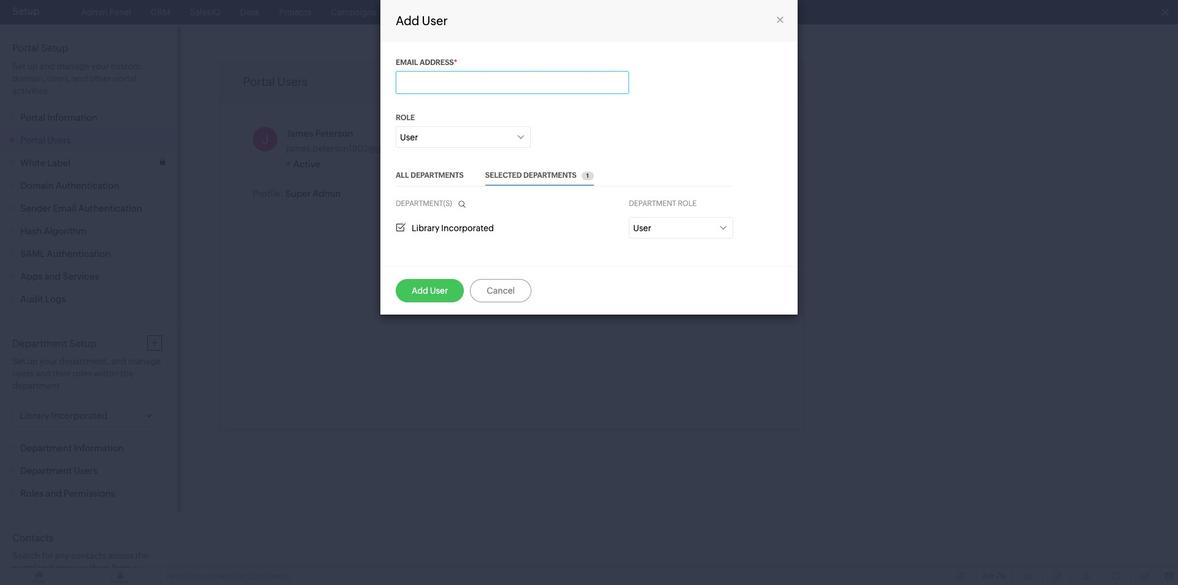 Task type: locate. For each thing, give the bounding box(es) containing it.
0 horizontal spatial role
[[396, 114, 415, 122]]

role down email
[[396, 114, 415, 122]]

chats image
[[0, 568, 77, 585]]

0 vertical spatial role
[[396, 114, 415, 122]]

ask
[[982, 572, 995, 580]]

survey
[[440, 7, 468, 17]]

0 vertical spatial add
[[396, 13, 419, 28]]

1 vertical spatial add user
[[412, 286, 448, 296]]

zia
[[996, 572, 1006, 580]]

1 horizontal spatial departments
[[523, 171, 577, 180]]

0 horizontal spatial departments
[[411, 171, 464, 180]]

email address *
[[396, 58, 457, 67]]

email
[[396, 58, 418, 67]]

survey link
[[435, 0, 473, 25]]

all
[[396, 171, 409, 180]]

projects
[[279, 7, 311, 17]]

library incorporated
[[412, 223, 494, 233]]

departments left 1
[[523, 171, 577, 180]]

departments
[[411, 171, 464, 180], [523, 171, 577, 180]]

incorporated
[[441, 223, 494, 233]]

all departments
[[396, 171, 464, 180]]

departments up department(s)
[[411, 171, 464, 180]]

contacts image
[[82, 568, 159, 585]]

0 vertical spatial user
[[422, 13, 448, 28]]

setup
[[12, 6, 39, 17]]

admin panel link
[[76, 0, 136, 25]]

library
[[412, 223, 439, 233]]

campaigns
[[331, 7, 377, 17]]

1 departments from the left
[[411, 171, 464, 180]]

department
[[629, 199, 676, 208]]

None field
[[629, 217, 733, 239]]

1 horizontal spatial role
[[678, 199, 697, 208]]

user
[[422, 13, 448, 28], [430, 286, 448, 296]]

add user
[[396, 13, 448, 28], [412, 286, 448, 296]]

1 vertical spatial user
[[430, 286, 448, 296]]

salesiq link
[[185, 0, 225, 25]]

0 vertical spatial add user
[[396, 13, 448, 28]]

desk link
[[235, 0, 264, 25]]

None text field
[[400, 72, 628, 93]]

selected
[[485, 171, 522, 180]]

1
[[586, 172, 589, 179]]

2 departments from the left
[[523, 171, 577, 180]]

role right department
[[678, 199, 697, 208]]

departments for all departments
[[411, 171, 464, 180]]

role
[[396, 114, 415, 122], [678, 199, 697, 208]]

add
[[396, 13, 419, 28], [412, 286, 428, 296]]



Task type: vqa. For each thing, say whether or not it's contained in the screenshot.
Departments to the right
yes



Task type: describe. For each thing, give the bounding box(es) containing it.
here
[[166, 572, 183, 581]]

social
[[396, 7, 421, 17]]

cancel
[[487, 286, 515, 296]]

departments for selected departments
[[523, 171, 577, 180]]

smart
[[208, 572, 228, 581]]

ask zia
[[982, 572, 1006, 580]]

selected departments
[[485, 171, 577, 180]]

projects link
[[274, 0, 316, 25]]

department role
[[629, 199, 697, 208]]

admin
[[81, 7, 108, 17]]

department(s)
[[396, 199, 452, 208]]

your
[[191, 572, 206, 581]]

social link
[[391, 0, 426, 25]]

User field
[[396, 126, 531, 148]]

1 vertical spatial role
[[678, 199, 697, 208]]

panel
[[109, 7, 131, 17]]

crm
[[151, 7, 170, 17]]

desk
[[240, 7, 259, 17]]

address
[[420, 58, 454, 67]]

crm link
[[146, 0, 175, 25]]

1 vertical spatial add
[[412, 286, 428, 296]]

(ctrl+space)
[[248, 572, 290, 581]]

campaigns link
[[326, 0, 382, 25]]

admin panel
[[81, 7, 131, 17]]

*
[[454, 58, 457, 67]]

chat
[[230, 572, 246, 581]]

salesiq
[[190, 7, 220, 17]]

is
[[184, 572, 189, 581]]

here is your smart chat (ctrl+space)
[[166, 572, 290, 581]]



